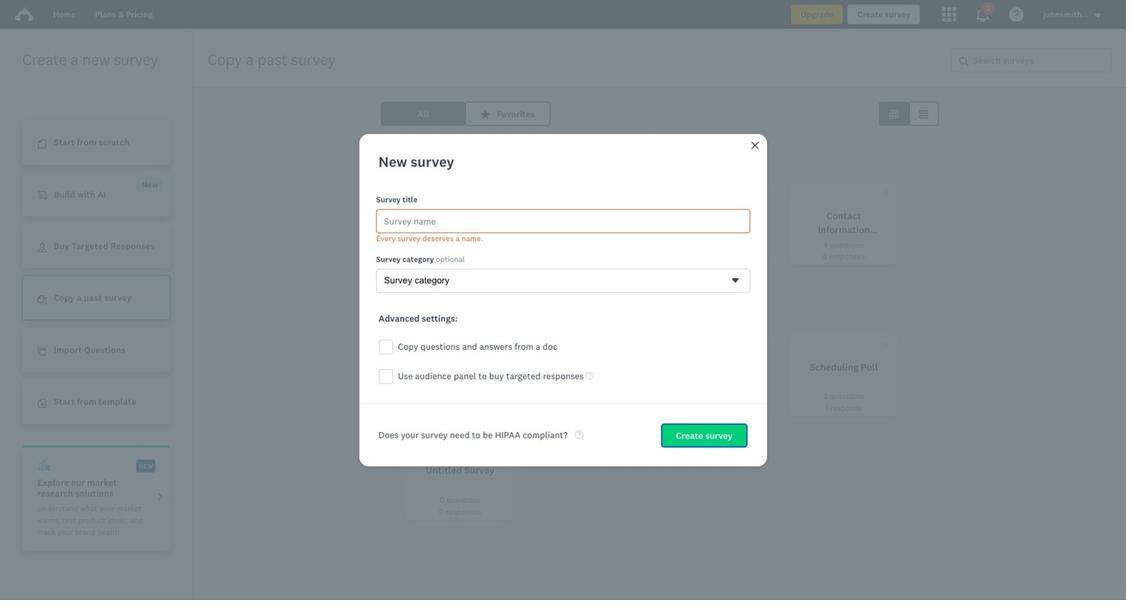 Task type: vqa. For each thing, say whether or not it's contained in the screenshot.
the right Products Icon
no



Task type: describe. For each thing, give the bounding box(es) containing it.
documentclone image
[[37, 295, 47, 305]]

1 starfilled image from the top
[[881, 188, 890, 198]]

document image
[[37, 140, 47, 149]]

1 brand logo image from the top
[[14, 5, 34, 24]]

documentplus image
[[37, 399, 47, 408]]

search image
[[959, 57, 968, 66]]

clone image
[[37, 347, 47, 356]]

chevronright image
[[156, 493, 165, 502]]



Task type: locate. For each thing, give the bounding box(es) containing it.
1 horizontal spatial starfilled image
[[498, 340, 507, 349]]

dropdown arrow icon image
[[1094, 11, 1103, 20], [1095, 13, 1101, 17]]

1 vertical spatial starfilled image
[[881, 340, 890, 349]]

2 starfilled image from the top
[[881, 340, 890, 349]]

close image
[[750, 141, 760, 151], [752, 142, 759, 150]]

starfilled image
[[481, 110, 490, 119], [498, 340, 507, 349]]

0 horizontal spatial starfilled image
[[481, 110, 490, 119]]

brand logo image
[[14, 5, 34, 24], [14, 7, 34, 22]]

notification center icon image
[[976, 7, 990, 22]]

1 horizontal spatial help image
[[586, 372, 594, 380]]

help icon image
[[1010, 7, 1024, 22]]

2 brand logo image from the top
[[14, 7, 34, 22]]

starfilled image
[[881, 188, 890, 198], [881, 340, 890, 349]]

products icon image
[[942, 7, 956, 22], [942, 7, 956, 22]]

Survey name field
[[376, 209, 750, 233]]

help image
[[586, 372, 594, 380], [575, 430, 584, 439]]

0 vertical spatial starfilled image
[[481, 110, 490, 119]]

0 vertical spatial help image
[[586, 372, 594, 380]]

0 horizontal spatial help image
[[575, 430, 584, 439]]

user image
[[37, 244, 47, 253]]

dialog
[[359, 134, 767, 467]]

textboxmultiple image
[[919, 110, 928, 119]]

1 vertical spatial help image
[[575, 430, 584, 439]]

Search surveys field
[[968, 49, 1112, 72]]

0 vertical spatial starfilled image
[[881, 188, 890, 198]]

1 vertical spatial starfilled image
[[498, 340, 507, 349]]

grid image
[[890, 110, 899, 119]]



